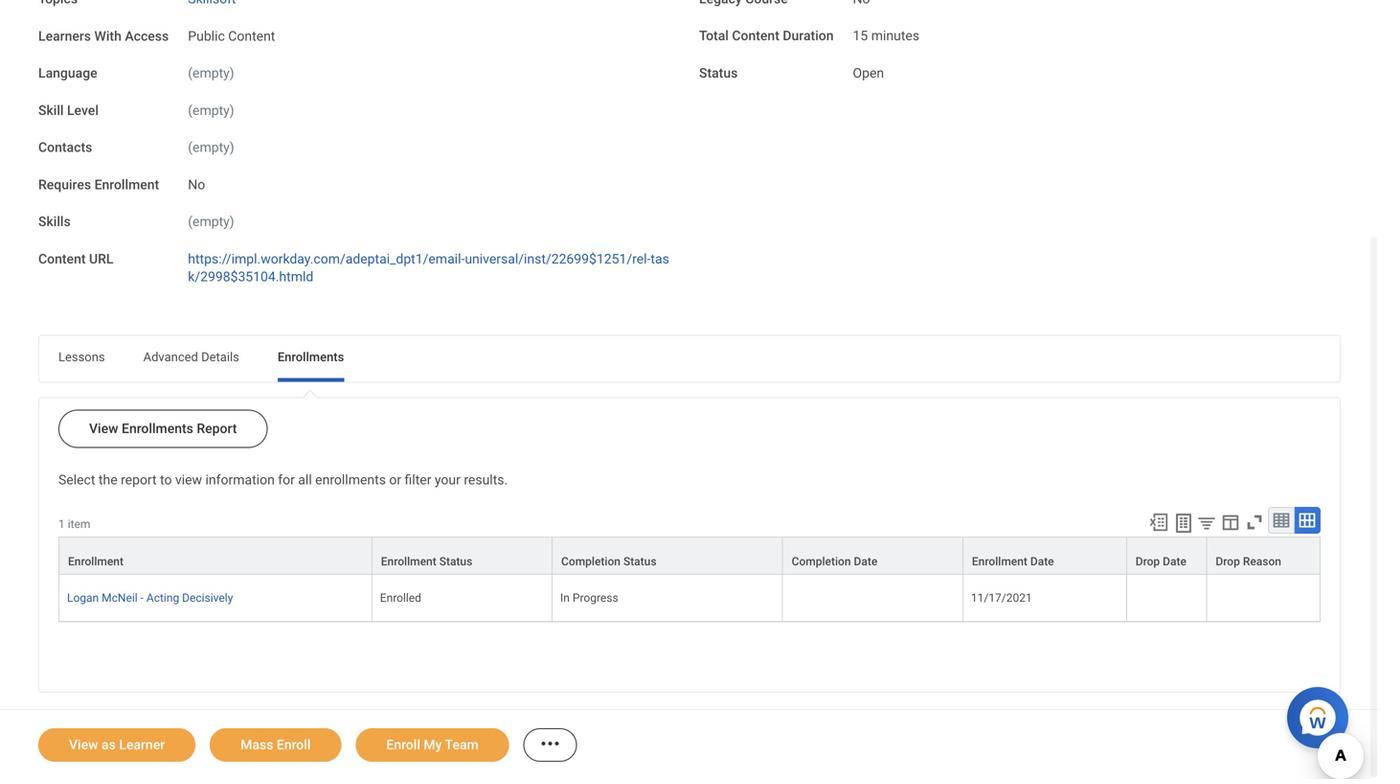 Task type: locate. For each thing, give the bounding box(es) containing it.
mass enroll
[[241, 737, 311, 753]]

tab list containing lessons
[[39, 336, 1341, 382]]

enroll left the my
[[387, 737, 421, 753]]

expand table image
[[1298, 511, 1318, 530]]

1 drop from the left
[[1136, 555, 1161, 568]]

content right total
[[732, 28, 780, 44]]

enrollment right requires
[[94, 177, 159, 192]]

url
[[89, 251, 113, 267]]

drop inside popup button
[[1136, 555, 1161, 568]]

enrollments right the details on the top of page
[[278, 350, 344, 364]]

public content
[[188, 28, 275, 44]]

(empty) for contacts
[[188, 139, 234, 155]]

cell down drop date
[[1128, 575, 1208, 622]]

lessons
[[58, 350, 105, 364]]

view left as
[[69, 737, 98, 753]]

tab list
[[39, 336, 1341, 382]]

1 horizontal spatial enroll
[[387, 737, 421, 753]]

language
[[38, 65, 97, 81]]

completion for completion status
[[562, 555, 621, 568]]

cell
[[783, 575, 964, 622], [1128, 575, 1208, 622], [1208, 575, 1321, 622]]

1 (empty) from the top
[[188, 65, 234, 81]]

1 horizontal spatial completion
[[792, 555, 851, 568]]

drop for drop date
[[1136, 555, 1161, 568]]

drop inside popup button
[[1216, 555, 1241, 568]]

content
[[732, 28, 780, 44], [228, 28, 275, 44], [38, 251, 86, 267]]

2 horizontal spatial date
[[1163, 555, 1187, 568]]

view for view enrollments report
[[89, 420, 118, 436]]

the
[[99, 472, 117, 488]]

fullscreen image
[[1245, 512, 1266, 533]]

drop left reason
[[1216, 555, 1241, 568]]

2 enroll from the left
[[387, 737, 421, 753]]

1 vertical spatial enrollments
[[122, 420, 193, 436]]

advanced
[[143, 350, 198, 364]]

enrollment up the 11/17/2021
[[972, 555, 1028, 568]]

date for drop date
[[1163, 555, 1187, 568]]

enrollment for enrollment status
[[381, 555, 437, 568]]

completion
[[562, 555, 621, 568], [792, 555, 851, 568]]

view inside button
[[89, 420, 118, 436]]

2 date from the left
[[1031, 555, 1055, 568]]

3 (empty) from the top
[[188, 139, 234, 155]]

completion status button
[[553, 538, 782, 574]]

universal/inst/22699$1251/rel-
[[465, 251, 651, 267]]

status
[[699, 65, 738, 81], [440, 555, 473, 568], [624, 555, 657, 568]]

level
[[67, 102, 99, 118]]

enrollment
[[94, 177, 159, 192], [68, 555, 124, 568], [381, 555, 437, 568], [972, 555, 1028, 568]]

filter
[[405, 472, 432, 488]]

drop down export to excel image
[[1136, 555, 1161, 568]]

drop
[[1136, 555, 1161, 568], [1216, 555, 1241, 568]]

drop reason
[[1216, 555, 1282, 568]]

0 horizontal spatial drop
[[1136, 555, 1161, 568]]

view enrollments report button
[[58, 409, 268, 448]]

date inside "popup button"
[[1031, 555, 1055, 568]]

view up the at the bottom
[[89, 420, 118, 436]]

content right public
[[228, 28, 275, 44]]

total
[[699, 28, 729, 44]]

1
[[58, 518, 65, 531]]

view for view as learner
[[69, 737, 98, 753]]

date inside popup button
[[854, 555, 878, 568]]

enrollment status button
[[372, 538, 552, 574]]

3 date from the left
[[1163, 555, 1187, 568]]

enrollment up the enrolled element
[[381, 555, 437, 568]]

0 vertical spatial enrollments
[[278, 350, 344, 364]]

15
[[853, 28, 868, 44]]

2 completion from the left
[[792, 555, 851, 568]]

enrollments
[[315, 472, 386, 488]]

team
[[445, 737, 479, 753]]

as
[[102, 737, 116, 753]]

enrollment status
[[381, 555, 473, 568]]

view inside button
[[69, 737, 98, 753]]

1 completion from the left
[[562, 555, 621, 568]]

enroll
[[277, 737, 311, 753], [387, 737, 421, 753]]

1 horizontal spatial content
[[228, 28, 275, 44]]

enrollment for enrollment
[[68, 555, 124, 568]]

select to filter grid data image
[[1197, 513, 1218, 533]]

enrollments
[[278, 350, 344, 364], [122, 420, 193, 436]]

content for public
[[228, 28, 275, 44]]

1 row from the top
[[58, 537, 1321, 575]]

https://impl.workday.com/adeptai_dpt1/email-
[[188, 251, 465, 267]]

date inside popup button
[[1163, 555, 1187, 568]]

1 vertical spatial view
[[69, 737, 98, 753]]

enroll right mass at left bottom
[[277, 737, 311, 753]]

row
[[58, 537, 1321, 575], [58, 575, 1321, 622]]

1 horizontal spatial status
[[624, 555, 657, 568]]

1 horizontal spatial drop
[[1216, 555, 1241, 568]]

0 horizontal spatial enroll
[[277, 737, 311, 753]]

reason
[[1244, 555, 1282, 568]]

1 horizontal spatial date
[[1031, 555, 1055, 568]]

cell down completion date popup button
[[783, 575, 964, 622]]

1 enroll from the left
[[277, 737, 311, 753]]

to
[[160, 472, 172, 488]]

content down the skills
[[38, 251, 86, 267]]

cell down reason
[[1208, 575, 1321, 622]]

row containing enrollment
[[58, 537, 1321, 575]]

content inside learners with access element
[[228, 28, 275, 44]]

2 row from the top
[[58, 575, 1321, 622]]

legacy course element
[[853, 0, 871, 8]]

skill
[[38, 102, 64, 118]]

0 horizontal spatial completion
[[562, 555, 621, 568]]

enroll inside mass enroll button
[[277, 737, 311, 753]]

item
[[68, 518, 90, 531]]

enrollment date
[[972, 555, 1055, 568]]

0 horizontal spatial content
[[38, 251, 86, 267]]

completion status
[[562, 555, 657, 568]]

-
[[140, 591, 144, 605]]

https://impl.workday.com/adeptai_dpt1/email-universal/inst/22699$1251/rel-tas k/2998$35104.htmld
[[188, 251, 670, 285]]

1 horizontal spatial enrollments
[[278, 350, 344, 364]]

toolbar
[[1140, 507, 1321, 537]]

date for completion date
[[854, 555, 878, 568]]

requires
[[38, 177, 91, 192]]

duration
[[783, 28, 834, 44]]

enrollments up to
[[122, 420, 193, 436]]

0 horizontal spatial enrollments
[[122, 420, 193, 436]]

date
[[854, 555, 878, 568], [1031, 555, 1055, 568], [1163, 555, 1187, 568]]

0 horizontal spatial status
[[440, 555, 473, 568]]

view
[[89, 420, 118, 436], [69, 737, 98, 753]]

2 horizontal spatial status
[[699, 65, 738, 81]]

2 drop from the left
[[1216, 555, 1241, 568]]

mcneil
[[102, 591, 138, 605]]

(empty)
[[188, 65, 234, 81], [188, 102, 234, 118], [188, 139, 234, 155], [188, 214, 234, 230]]

enroll my team button
[[356, 728, 509, 762]]

1 date from the left
[[854, 555, 878, 568]]

0 vertical spatial view
[[89, 420, 118, 436]]

select
[[58, 472, 95, 488]]

4 (empty) from the top
[[188, 214, 234, 230]]

enrollment inside "popup button"
[[972, 555, 1028, 568]]

table image
[[1272, 511, 1292, 530]]

open element
[[853, 61, 885, 81]]

enrollment up logan
[[68, 555, 124, 568]]

2 horizontal spatial content
[[732, 28, 780, 44]]

0 horizontal spatial date
[[854, 555, 878, 568]]

2 (empty) from the top
[[188, 102, 234, 118]]

tas
[[651, 251, 670, 267]]

date for enrollment date
[[1031, 555, 1055, 568]]



Task type: describe. For each thing, give the bounding box(es) containing it.
1 cell from the left
[[783, 575, 964, 622]]

contacts
[[38, 139, 92, 155]]

learners with access
[[38, 28, 169, 44]]

k/2998$35104.htmld
[[188, 269, 314, 285]]

total content duration
[[699, 28, 834, 44]]

report
[[197, 420, 237, 436]]

or
[[389, 472, 402, 488]]

click to view/edit grid preferences image
[[1221, 512, 1242, 533]]

drop reason button
[[1208, 538, 1320, 574]]

content for total
[[732, 28, 780, 44]]

11/17/2021
[[972, 591, 1033, 605]]

enrolled element
[[380, 588, 422, 605]]

public
[[188, 28, 225, 44]]

for
[[278, 472, 295, 488]]

select the report to view information for all enrollments or filter your results.
[[58, 472, 508, 488]]

logan mcneil - acting decisively link
[[67, 588, 233, 605]]

enrollment button
[[59, 538, 372, 574]]

view as learner
[[69, 737, 165, 753]]

enroll my team
[[387, 737, 479, 753]]

skill level
[[38, 102, 99, 118]]

in progress element
[[561, 588, 619, 605]]

report
[[121, 472, 157, 488]]

information
[[206, 472, 275, 488]]

my
[[424, 737, 442, 753]]

enroll inside enroll my team button
[[387, 737, 421, 753]]

logan
[[67, 591, 99, 605]]

enrollments inside tab list
[[278, 350, 344, 364]]

your
[[435, 472, 461, 488]]

enrollments inside button
[[122, 420, 193, 436]]

requires enrollment
[[38, 177, 159, 192]]

learner
[[119, 737, 165, 753]]

decisively
[[182, 591, 233, 605]]

mass enroll button
[[210, 728, 342, 762]]

row containing logan mcneil - acting decisively
[[58, 575, 1321, 622]]

(empty) for language
[[188, 65, 234, 81]]

no
[[188, 177, 205, 192]]

in
[[561, 591, 570, 605]]

action bar region
[[0, 709, 1380, 779]]

with
[[94, 28, 122, 44]]

(empty) for skills
[[188, 214, 234, 230]]

enrollment date button
[[964, 538, 1127, 574]]

export to worksheets image
[[1173, 512, 1196, 535]]

acting
[[147, 591, 179, 605]]

learners
[[38, 28, 91, 44]]

status for enrollment status
[[440, 555, 473, 568]]

enrollment for enrollment date
[[972, 555, 1028, 568]]

minutes
[[872, 28, 920, 44]]

completion date button
[[783, 538, 963, 574]]

drop for drop reason
[[1216, 555, 1241, 568]]

results.
[[464, 472, 508, 488]]

view
[[175, 472, 202, 488]]

logan mcneil - acting decisively
[[67, 591, 233, 605]]

content url
[[38, 251, 113, 267]]

drop date button
[[1128, 538, 1207, 574]]

(empty) for skill level
[[188, 102, 234, 118]]

total content duration element
[[853, 17, 920, 45]]

related actions image
[[539, 732, 562, 755]]

completion date
[[792, 555, 878, 568]]

https://impl.workday.com/adeptai_dpt1/email-universal/inst/22699$1251/rel-tas k/2998$35104.htmld link
[[188, 247, 670, 285]]

15 minutes
[[853, 28, 920, 44]]

open
[[853, 65, 885, 81]]

learners with access element
[[188, 17, 275, 45]]

advanced details
[[143, 350, 239, 364]]

completion for completion date
[[792, 555, 851, 568]]

skills
[[38, 214, 71, 230]]

3 cell from the left
[[1208, 575, 1321, 622]]

details
[[201, 350, 239, 364]]

mass
[[241, 737, 273, 753]]

view enrollments report
[[89, 420, 237, 436]]

export to excel image
[[1149, 512, 1170, 533]]

all
[[298, 472, 312, 488]]

enrolled
[[380, 591, 422, 605]]

1 item
[[58, 518, 90, 531]]

in progress
[[561, 591, 619, 605]]

progress
[[573, 591, 619, 605]]

access
[[125, 28, 169, 44]]

2 cell from the left
[[1128, 575, 1208, 622]]

requires enrollment element
[[188, 165, 205, 194]]

view as learner button
[[38, 728, 196, 762]]

status for completion status
[[624, 555, 657, 568]]

drop date
[[1136, 555, 1187, 568]]



Task type: vqa. For each thing, say whether or not it's contained in the screenshot.
Filter
yes



